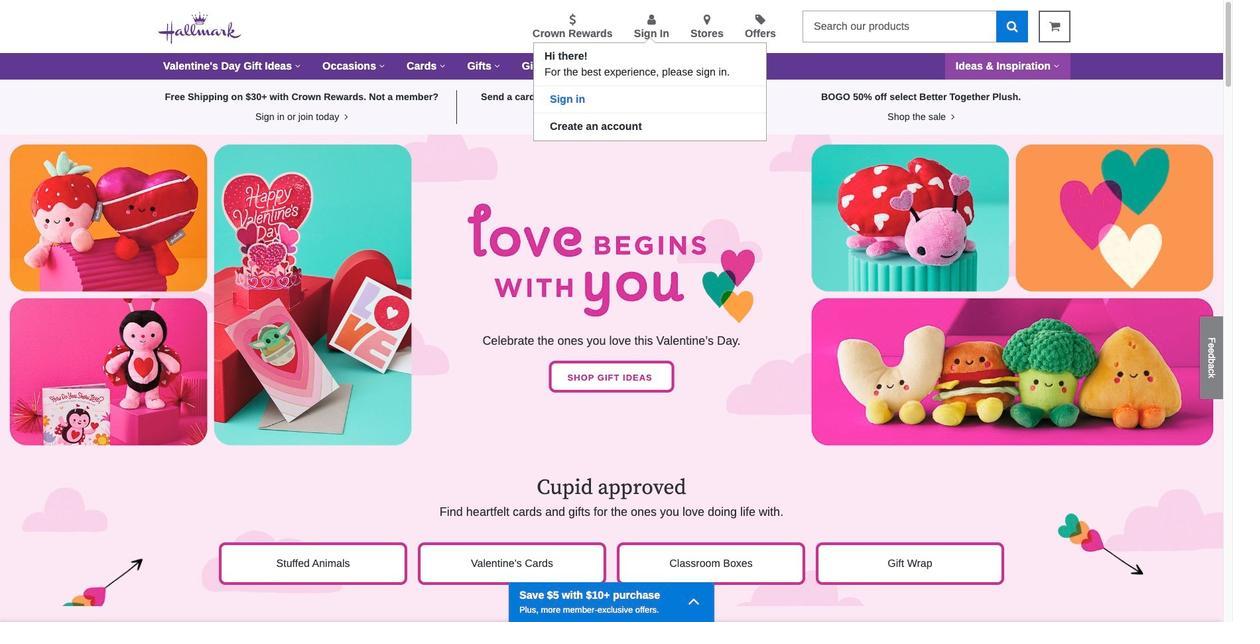 Task type: describe. For each thing, give the bounding box(es) containing it.
Search our products search field
[[803, 11, 997, 42]]

0 vertical spatial banner
[[0, 0, 1223, 141]]

shopping cart image
[[1049, 21, 1061, 33]]

valentine's day cards image
[[0, 607, 1223, 622]]

search image
[[1007, 20, 1018, 32]]



Task type: vqa. For each thing, say whether or not it's contained in the screenshot.
search image
yes



Task type: locate. For each thing, give the bounding box(es) containing it.
region
[[0, 454, 1223, 622]]

1 vertical spatial menu
[[534, 86, 766, 141]]

cupid approved image
[[0, 454, 1223, 622]]

banner
[[0, 0, 1223, 141], [214, 476, 1010, 522]]

0 vertical spatial menu
[[263, 11, 792, 42]]

main content
[[0, 80, 1223, 622]]

menu
[[263, 11, 792, 42], [534, 86, 766, 141]]

icon image
[[342, 112, 348, 121], [662, 112, 668, 121], [949, 112, 955, 121], [688, 592, 700, 610]]

images of valentine's day better togethers, cards, and plushes on a light pink background with clouds image
[[0, 135, 1223, 454]]

None search field
[[803, 11, 1028, 42]]

hallmark image
[[158, 12, 242, 44]]

1 vertical spatial banner
[[214, 476, 1010, 522]]

menu bar
[[153, 53, 1071, 80]]



